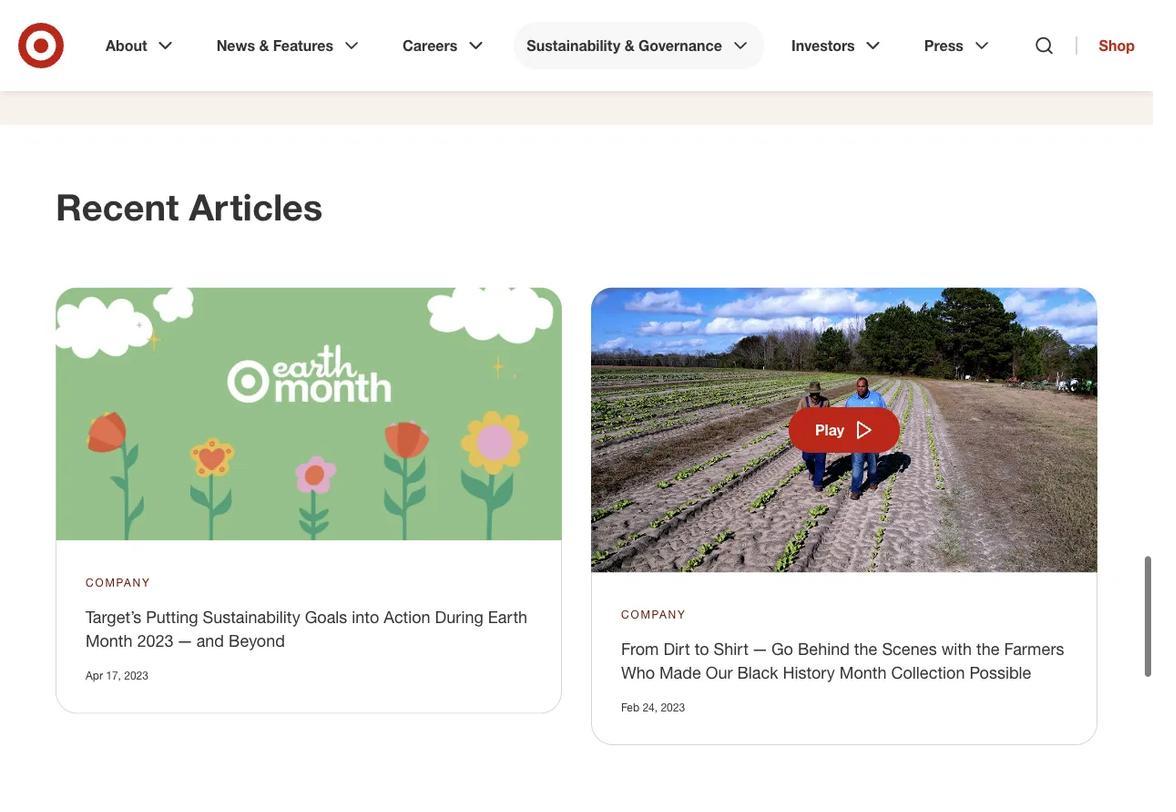 Task type: describe. For each thing, give the bounding box(es) containing it.
careers link
[[390, 22, 500, 69]]

target's
[[86, 607, 142, 627]]

from dirt to shirt image
[[591, 287, 1098, 572]]

& for governance
[[625, 36, 635, 54]]

made
[[660, 663, 701, 682]]

company for target's
[[86, 576, 151, 589]]

sustainability & governance link
[[514, 22, 764, 69]]

black
[[738, 663, 779, 682]]

putting
[[146, 607, 198, 627]]

shop
[[1099, 36, 1135, 54]]

2023 inside target's putting sustainability goals into action during earth month 2023 — and beyond
[[137, 631, 174, 650]]

target
[[517, 46, 557, 64]]

investors link
[[779, 22, 897, 69]]

scenes
[[882, 639, 937, 658]]

and inside target's putting sustainability goals into action during earth month 2023 — and beyond
[[197, 631, 224, 650]]

2 of from the left
[[476, 46, 489, 64]]

with
[[942, 639, 972, 658]]

apr
[[86, 669, 103, 682]]

company link for target's
[[86, 574, 151, 591]]

collection
[[891, 663, 965, 682]]

about
[[106, 36, 147, 54]]

recent articles
[[56, 184, 323, 229]]

news
[[217, 36, 255, 54]]

foundation
[[561, 46, 634, 64]]

nusz
[[148, 2, 200, 28]]

to
[[695, 639, 709, 658]]

2023 for target's
[[124, 669, 148, 682]]

— inside from dirt to shirt — go behind the scenes with the farmers who made our black history month collection possible
[[753, 639, 767, 658]]

investors
[[792, 36, 855, 54]]

press link
[[912, 22, 1006, 69]]

careers
[[403, 36, 458, 54]]

target's putting sustainability goals into action during earth month 2023 — and beyond
[[86, 607, 528, 650]]

articles
[[189, 184, 323, 229]]

history
[[783, 663, 835, 682]]

earth
[[488, 607, 528, 627]]

1 of from the left
[[200, 46, 212, 64]]

play
[[815, 421, 845, 438]]

month inside target's putting sustainability goals into action during earth month 2023 — and beyond
[[86, 631, 133, 650]]

corporate
[[216, 46, 282, 64]]

amanda nusz
[[56, 2, 200, 28]]

2023 for from
[[661, 700, 685, 714]]

target's putting sustainability goals into action during earth month 2023 — and beyond link
[[86, 607, 528, 650]]

company for from
[[621, 607, 687, 621]]

action
[[384, 607, 431, 627]]

during
[[435, 607, 484, 627]]

press
[[925, 36, 964, 54]]

0 horizontal spatial the
[[493, 46, 513, 64]]

our
[[706, 663, 733, 682]]

responsibility
[[286, 46, 377, 64]]

17,
[[106, 669, 121, 682]]

24,
[[643, 700, 658, 714]]



Task type: vqa. For each thing, say whether or not it's contained in the screenshot.
Holiday
no



Task type: locate. For each thing, give the bounding box(es) containing it.
0 vertical spatial month
[[86, 631, 133, 650]]

0 horizontal spatial president
[[134, 46, 195, 64]]

about link
[[93, 22, 189, 69]]

vice
[[102, 46, 130, 64]]

0 horizontal spatial &
[[259, 36, 269, 54]]

play button
[[789, 407, 900, 453]]

farmers
[[1005, 639, 1065, 658]]

— inside target's putting sustainability goals into action during earth month 2023 — and beyond
[[178, 631, 192, 650]]

company up target's
[[86, 576, 151, 589]]

news & features
[[217, 36, 334, 54]]

1 horizontal spatial of
[[476, 46, 489, 64]]

1 horizontal spatial month
[[840, 663, 887, 682]]

company up 'from'
[[621, 607, 687, 621]]

1 & from the left
[[259, 36, 269, 54]]

1 horizontal spatial company
[[621, 607, 687, 621]]

shirt
[[714, 639, 749, 658]]

0 horizontal spatial of
[[200, 46, 212, 64]]

1 horizontal spatial sustainability
[[527, 36, 621, 54]]

feb
[[621, 700, 640, 714]]

1 vertical spatial 2023
[[124, 669, 148, 682]]

company link for from
[[621, 606, 687, 622]]

1 horizontal spatial the
[[855, 639, 878, 658]]

0 vertical spatial company
[[86, 576, 151, 589]]

2 & from the left
[[625, 36, 635, 54]]

and right "responsibility"
[[381, 46, 406, 64]]

company link up 'from'
[[621, 606, 687, 622]]

1 horizontal spatial &
[[625, 36, 635, 54]]

possible
[[970, 663, 1032, 682]]

feb 24, 2023
[[621, 700, 685, 714]]

0 horizontal spatial month
[[86, 631, 133, 650]]

of
[[200, 46, 212, 64], [476, 46, 489, 64]]

news & features link
[[204, 22, 375, 69]]

0 vertical spatial sustainability
[[527, 36, 621, 54]]

president
[[134, 46, 195, 64], [410, 46, 472, 64]]

& for features
[[259, 36, 269, 54]]

—
[[178, 631, 192, 650], [753, 639, 767, 658]]

dirt
[[664, 639, 690, 658]]

month inside from dirt to shirt — go behind the scenes with the farmers who made our black history month collection possible
[[840, 663, 887, 682]]

0 horizontal spatial —
[[178, 631, 192, 650]]

beyond
[[229, 631, 285, 650]]

1 vertical spatial and
[[197, 631, 224, 650]]

0 horizontal spatial company link
[[86, 574, 151, 591]]

0 horizontal spatial sustainability
[[203, 607, 300, 627]]

month down "behind"
[[840, 663, 887, 682]]

0 horizontal spatial and
[[197, 631, 224, 650]]

and
[[381, 46, 406, 64], [197, 631, 224, 650]]

2 horizontal spatial the
[[977, 639, 1000, 658]]

from dirt to shirt — go behind the scenes with the farmers who made our black history month collection possible link
[[621, 639, 1065, 682]]

goals
[[305, 607, 347, 627]]

shop link
[[1077, 36, 1135, 55]]

2023 right 24,
[[661, 700, 685, 714]]

governance
[[639, 36, 722, 54]]

sustainability inside target's putting sustainability goals into action during earth month 2023 — and beyond
[[203, 607, 300, 627]]

behind
[[798, 639, 850, 658]]

senior
[[56, 46, 98, 64]]

recent
[[56, 184, 179, 229]]

2 president from the left
[[410, 46, 472, 64]]

text image
[[56, 287, 562, 541]]

— left go
[[753, 639, 767, 658]]

of left news
[[200, 46, 212, 64]]

2023 right 17,
[[124, 669, 148, 682]]

& left governance
[[625, 36, 635, 54]]

2023
[[137, 631, 174, 650], [124, 669, 148, 682], [661, 700, 685, 714]]

company
[[86, 576, 151, 589], [621, 607, 687, 621]]

1 horizontal spatial company link
[[621, 606, 687, 622]]

from dirt to shirt — go behind the scenes with the farmers who made our black history month collection possible
[[621, 639, 1065, 682]]

sustainability inside the sustainability & governance link
[[527, 36, 621, 54]]

0 vertical spatial and
[[381, 46, 406, 64]]

& right news
[[259, 36, 269, 54]]

2 vertical spatial 2023
[[661, 700, 685, 714]]

0 horizontal spatial company
[[86, 576, 151, 589]]

company link
[[86, 574, 151, 591], [621, 606, 687, 622]]

1 vertical spatial company link
[[621, 606, 687, 622]]

the left target
[[493, 46, 513, 64]]

the right "behind"
[[855, 639, 878, 658]]

1 president from the left
[[134, 46, 195, 64]]

0 vertical spatial 2023
[[137, 631, 174, 650]]

features
[[273, 36, 334, 54]]

1 horizontal spatial president
[[410, 46, 472, 64]]

1 horizontal spatial and
[[381, 46, 406, 64]]

senior vice president of corporate responsibility and president of the target foundation
[[56, 46, 634, 64]]

0 vertical spatial company link
[[86, 574, 151, 591]]

sustainability
[[527, 36, 621, 54], [203, 607, 300, 627]]

amanda
[[56, 2, 142, 28]]

and down the putting
[[197, 631, 224, 650]]

1 vertical spatial sustainability
[[203, 607, 300, 627]]

sustainability & governance
[[527, 36, 722, 54]]

2023 down the putting
[[137, 631, 174, 650]]

apr 17, 2023
[[86, 669, 148, 682]]

who
[[621, 663, 655, 682]]

month down target's
[[86, 631, 133, 650]]

from
[[621, 639, 659, 658]]

&
[[259, 36, 269, 54], [625, 36, 635, 54]]

go
[[772, 639, 794, 658]]

of right careers
[[476, 46, 489, 64]]

into
[[352, 607, 379, 627]]

1 vertical spatial company
[[621, 607, 687, 621]]

1 vertical spatial month
[[840, 663, 887, 682]]

month
[[86, 631, 133, 650], [840, 663, 887, 682]]

the up possible
[[977, 639, 1000, 658]]

— down the putting
[[178, 631, 192, 650]]

company link up target's
[[86, 574, 151, 591]]

the
[[493, 46, 513, 64], [855, 639, 878, 658], [977, 639, 1000, 658]]

1 horizontal spatial —
[[753, 639, 767, 658]]



